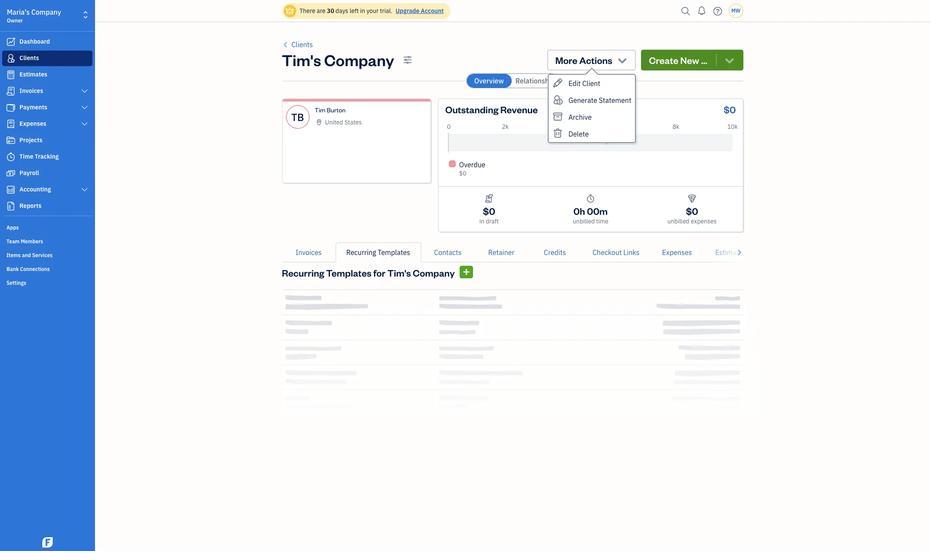 Task type: describe. For each thing, give the bounding box(es) containing it.
expenses link inside main element
[[2, 116, 92, 132]]

2 vertical spatial invoices
[[296, 248, 322, 257]]

more actions button
[[548, 50, 636, 70]]

…
[[701, 54, 708, 66]]

maria's company owner
[[7, 8, 61, 24]]

tracking
[[35, 153, 59, 160]]

00m
[[587, 205, 608, 217]]

search image
[[679, 5, 693, 18]]

recurring templates link
[[336, 242, 421, 262]]

revenue
[[501, 103, 538, 115]]

8k
[[673, 123, 680, 131]]

chart image
[[6, 185, 16, 194]]

edit client
[[569, 79, 601, 88]]

0h 00m unbilled time
[[573, 205, 609, 225]]

overdue
[[459, 160, 486, 169]]

team members
[[6, 238, 43, 245]]

checkout links
[[593, 248, 640, 257]]

more
[[556, 54, 578, 66]]

chevron large down image for payments
[[81, 104, 89, 111]]

are for there
[[317, 7, 326, 15]]

projects link
[[2, 133, 92, 148]]

1 horizontal spatial expenses link
[[651, 242, 704, 262]]

trial.
[[380, 7, 393, 15]]

recurring templates
[[346, 248, 410, 257]]

chevron large down image
[[81, 88, 89, 95]]

clients inside main element
[[19, 54, 39, 62]]

united
[[325, 118, 343, 126]]

bank connections
[[6, 266, 50, 272]]

outstanding revenue
[[446, 103, 538, 115]]

left
[[350, 7, 359, 15]]

upgrade account link
[[394, 7, 444, 15]]

invoice image
[[6, 87, 16, 96]]

items and services
[[6, 252, 53, 258]]

credits
[[544, 248, 566, 257]]

maria's
[[7, 8, 30, 16]]

credits link
[[528, 242, 582, 262]]

there
[[300, 7, 315, 15]]

unbilled inside 0h 00m unbilled time
[[573, 217, 595, 225]]

client image
[[6, 54, 16, 63]]

generate
[[569, 96, 597, 105]]

create
[[649, 54, 679, 66]]

clients link
[[2, 51, 92, 66]]

reports
[[19, 202, 41, 210]]

items
[[6, 252, 21, 258]]

actions
[[580, 54, 613, 66]]

chevrondown image
[[724, 54, 736, 66]]

owner
[[7, 17, 23, 24]]

recurring for recurring templates for tim's company
[[282, 267, 324, 279]]

contacts
[[434, 248, 462, 257]]

connections
[[20, 266, 50, 272]]

0 horizontal spatial invoices link
[[2, 83, 92, 99]]

accounting link
[[2, 182, 92, 198]]

relationship link
[[512, 74, 559, 88]]

overdue $0
[[459, 160, 486, 177]]

members
[[21, 238, 43, 245]]

items and services link
[[2, 249, 92, 261]]

time tracking
[[19, 153, 59, 160]]

outstanding
[[446, 103, 499, 115]]

checkout links link
[[582, 242, 651, 262]]

notifications image
[[695, 2, 709, 19]]

payroll link
[[2, 166, 92, 181]]

1 vertical spatial expenses
[[662, 248, 692, 257]]

apps
[[6, 224, 19, 231]]

2k
[[502, 123, 509, 131]]

archive button
[[549, 108, 635, 125]]

chevron large down image for expenses
[[81, 121, 89, 127]]

there are 30 days left in your trial. upgrade account
[[300, 7, 444, 15]]

united states
[[325, 118, 362, 126]]

more actions
[[556, 54, 613, 66]]

clients inside button
[[292, 40, 313, 49]]

and
[[22, 252, 31, 258]]

client
[[583, 79, 601, 88]]

tb
[[291, 110, 304, 124]]

tim burton
[[315, 106, 346, 114]]

dashboard
[[19, 38, 50, 45]]

10k
[[728, 123, 738, 131]]

0 vertical spatial in
[[360, 7, 365, 15]]

company for tim's company
[[324, 50, 394, 70]]

edit
[[569, 79, 581, 88]]

unbilled inside the $0 unbilled expenses
[[668, 217, 690, 225]]

projects
[[19, 136, 42, 144]]

payments
[[19, 103, 47, 111]]

delete
[[569, 130, 589, 138]]

1 vertical spatial tim's
[[388, 267, 411, 279]]

clients button
[[282, 39, 313, 50]]

$0 inside overdue $0
[[459, 169, 467, 177]]

archive
[[569, 113, 592, 121]]

report image
[[6, 202, 16, 210]]

are for invoices
[[588, 137, 597, 145]]

for
[[374, 267, 386, 279]]

payroll
[[19, 169, 39, 177]]

checkout
[[593, 248, 622, 257]]

go to help image
[[711, 5, 725, 18]]

links
[[624, 248, 640, 257]]



Task type: vqa. For each thing, say whether or not it's contained in the screenshot.
Maria'S
yes



Task type: locate. For each thing, give the bounding box(es) containing it.
dashboard link
[[2, 34, 92, 50]]

chevron large down image inside expenses 'link'
[[81, 121, 89, 127]]

company for maria's company owner
[[31, 8, 61, 16]]

payment image
[[6, 103, 16, 112]]

1 horizontal spatial templates
[[378, 248, 410, 257]]

expenses
[[19, 120, 46, 127], [662, 248, 692, 257]]

relationship
[[516, 76, 555, 85]]

create new …
[[649, 54, 708, 66]]

2 horizontal spatial company
[[413, 267, 455, 279]]

templates up for
[[378, 248, 410, 257]]

0 horizontal spatial estimates
[[19, 70, 47, 78]]

0 horizontal spatial company
[[31, 8, 61, 16]]

settings link
[[2, 276, 92, 289]]

bank
[[6, 266, 19, 272]]

estimates down "expenses"
[[716, 248, 746, 257]]

1 horizontal spatial are
[[588, 137, 597, 145]]

0 vertical spatial estimates
[[19, 70, 47, 78]]

0 horizontal spatial are
[[317, 7, 326, 15]]

apps link
[[2, 221, 92, 234]]

clients right chevronleft image
[[292, 40, 313, 49]]

delete button
[[549, 125, 635, 142]]

1 vertical spatial invoices
[[564, 137, 587, 145]]

0 vertical spatial expenses
[[19, 120, 46, 127]]

chevron large down image for accounting
[[81, 186, 89, 193]]

estimates link down clients link
[[2, 67, 92, 83]]

freshbooks image
[[41, 537, 54, 548]]

templates for recurring templates for tim's company
[[326, 267, 372, 279]]

estimates link inside main element
[[2, 67, 92, 83]]

$0 up draft on the right of page
[[483, 205, 495, 217]]

recurring inside recurring templates link
[[346, 248, 376, 257]]

0 vertical spatial clients
[[292, 40, 313, 49]]

unbilled down 0h
[[573, 217, 595, 225]]

$0 inside the $0 unbilled expenses
[[686, 205, 698, 217]]

0 vertical spatial invoices
[[19, 87, 43, 95]]

1 horizontal spatial in
[[480, 217, 485, 225]]

dashboard image
[[6, 38, 16, 46]]

1 horizontal spatial company
[[324, 50, 394, 70]]

2 vertical spatial chevron large down image
[[81, 186, 89, 193]]

create new … button
[[641, 50, 744, 70]]

1 vertical spatial recurring
[[282, 267, 324, 279]]

1 chevron large down image from the top
[[81, 104, 89, 111]]

templates left for
[[326, 267, 372, 279]]

0 vertical spatial expenses link
[[2, 116, 92, 132]]

1 horizontal spatial unbilled
[[668, 217, 690, 225]]

1 horizontal spatial estimates link
[[704, 242, 758, 262]]

$0 for $0 in draft
[[483, 205, 495, 217]]

1 vertical spatial company
[[324, 50, 394, 70]]

services
[[32, 252, 53, 258]]

0 horizontal spatial in
[[360, 7, 365, 15]]

in
[[360, 7, 365, 15], [480, 217, 485, 225]]

1 vertical spatial clients
[[19, 54, 39, 62]]

generate statement button
[[549, 92, 635, 108]]

0 vertical spatial templates
[[378, 248, 410, 257]]

team
[[6, 238, 20, 245]]

create new … button
[[641, 50, 744, 70]]

recurring templates for tim's company
[[282, 267, 455, 279]]

your
[[367, 7, 379, 15]]

0 horizontal spatial invoices
[[19, 87, 43, 95]]

invoices link
[[2, 83, 92, 99], [282, 242, 336, 262]]

clients down dashboard on the top
[[19, 54, 39, 62]]

0 horizontal spatial estimates link
[[2, 67, 92, 83]]

$0 up 10k
[[724, 103, 736, 115]]

bank connections link
[[2, 262, 92, 275]]

estimates inside main element
[[19, 70, 47, 78]]

estimates
[[19, 70, 47, 78], [716, 248, 746, 257]]

tim
[[315, 106, 326, 114]]

expenses
[[691, 217, 717, 225]]

account
[[421, 7, 444, 15]]

1 horizontal spatial recurring
[[346, 248, 376, 257]]

0 horizontal spatial recurring
[[282, 267, 324, 279]]

$0 for $0 unbilled expenses
[[686, 205, 698, 217]]

clients
[[292, 40, 313, 49], [19, 54, 39, 62]]

all
[[598, 137, 605, 145]]

1 horizontal spatial tim's
[[388, 267, 411, 279]]

overview
[[474, 76, 504, 85]]

0
[[447, 123, 451, 131]]

1 horizontal spatial invoices
[[296, 248, 322, 257]]

invoices inside main element
[[19, 87, 43, 95]]

0 vertical spatial company
[[31, 8, 61, 16]]

$0 inside $0 in draft
[[483, 205, 495, 217]]

0 vertical spatial recurring
[[346, 248, 376, 257]]

team members link
[[2, 235, 92, 248]]

expense image
[[6, 120, 16, 128]]

mapmarker image
[[315, 119, 323, 126]]

chevrondown image
[[617, 54, 629, 66]]

$0 unbilled expenses
[[668, 205, 717, 225]]

expenses link up projects link
[[2, 116, 92, 132]]

upgrade
[[396, 7, 420, 15]]

0 vertical spatial invoices link
[[2, 83, 92, 99]]

0 horizontal spatial tim's
[[282, 50, 321, 70]]

project image
[[6, 136, 16, 145]]

contacts link
[[421, 242, 475, 262]]

settings for this client image
[[403, 56, 412, 65]]

templates inside recurring templates link
[[378, 248, 410, 257]]

$0 down overdue
[[459, 169, 467, 177]]

are left "30"
[[317, 7, 326, 15]]

plus image
[[463, 267, 471, 278]]

expenses down the $0 unbilled expenses
[[662, 248, 692, 257]]

statement
[[599, 96, 632, 105]]

1 horizontal spatial expenses
[[662, 248, 692, 257]]

time
[[596, 217, 609, 225]]

expenses inside main element
[[19, 120, 46, 127]]

0 vertical spatial tim's
[[282, 50, 321, 70]]

estimates link down "expenses"
[[704, 242, 758, 262]]

retainer
[[488, 248, 515, 257]]

next image
[[736, 247, 744, 258]]

mw
[[732, 7, 741, 14]]

chevron large down image inside accounting link
[[81, 186, 89, 193]]

time tracking link
[[2, 149, 92, 165]]

burton
[[327, 106, 346, 114]]

payments link
[[2, 100, 92, 115]]

$0 in draft
[[480, 205, 499, 225]]

1 vertical spatial are
[[588, 137, 597, 145]]

unbilled
[[573, 217, 595, 225], [668, 217, 690, 225]]

1 vertical spatial estimates
[[716, 248, 746, 257]]

in left draft on the right of page
[[480, 217, 485, 225]]

unbilled left "expenses"
[[668, 217, 690, 225]]

0 horizontal spatial expenses link
[[2, 116, 92, 132]]

invoices
[[19, 87, 43, 95], [564, 137, 587, 145], [296, 248, 322, 257]]

are left 'all'
[[588, 137, 597, 145]]

30
[[327, 7, 334, 15]]

main element
[[0, 0, 117, 551]]

mw button
[[729, 3, 744, 18]]

chevronleft image
[[282, 39, 290, 50]]

are
[[317, 7, 326, 15], [588, 137, 597, 145]]

days
[[336, 7, 348, 15]]

2 unbilled from the left
[[668, 217, 690, 225]]

estimates link
[[2, 67, 92, 83], [704, 242, 758, 262]]

0 horizontal spatial clients
[[19, 54, 39, 62]]

1 vertical spatial in
[[480, 217, 485, 225]]

1 horizontal spatial invoices link
[[282, 242, 336, 262]]

2 horizontal spatial invoices
[[564, 137, 587, 145]]

retainer link
[[475, 242, 528, 262]]

tim's company
[[282, 50, 394, 70]]

$0
[[724, 103, 736, 115], [459, 169, 467, 177], [483, 205, 495, 217], [686, 205, 698, 217]]

in right left
[[360, 7, 365, 15]]

company
[[31, 8, 61, 16], [324, 50, 394, 70], [413, 267, 455, 279]]

3 chevron large down image from the top
[[81, 186, 89, 193]]

paid
[[606, 137, 618, 145]]

2 chevron large down image from the top
[[81, 121, 89, 127]]

recurring for recurring templates
[[346, 248, 376, 257]]

money image
[[6, 169, 16, 178]]

1 horizontal spatial clients
[[292, 40, 313, 49]]

0 vertical spatial chevron large down image
[[81, 104, 89, 111]]

expenses down payments
[[19, 120, 46, 127]]

overview link
[[467, 74, 512, 88]]

1 vertical spatial chevron large down image
[[81, 121, 89, 127]]

crown image
[[285, 6, 295, 15]]

chevron large down image
[[81, 104, 89, 111], [81, 121, 89, 127], [81, 186, 89, 193]]

estimate image
[[6, 70, 16, 79]]

invoices are all paid
[[564, 137, 618, 145]]

1 vertical spatial estimates link
[[704, 242, 758, 262]]

templates for recurring templates
[[378, 248, 410, 257]]

1 vertical spatial templates
[[326, 267, 372, 279]]

1 unbilled from the left
[[573, 217, 595, 225]]

expenses link down the $0 unbilled expenses
[[651, 242, 704, 262]]

0 vertical spatial estimates link
[[2, 67, 92, 83]]

reports link
[[2, 198, 92, 214]]

company inside 'maria's company owner'
[[31, 8, 61, 16]]

templates
[[378, 248, 410, 257], [326, 267, 372, 279]]

tim's
[[282, 50, 321, 70], [388, 267, 411, 279]]

0 horizontal spatial templates
[[326, 267, 372, 279]]

states
[[345, 118, 362, 126]]

in inside $0 in draft
[[480, 217, 485, 225]]

1 vertical spatial expenses link
[[651, 242, 704, 262]]

$0 for $0
[[724, 103, 736, 115]]

estimates down clients link
[[19, 70, 47, 78]]

2 vertical spatial company
[[413, 267, 455, 279]]

$0 up "expenses"
[[686, 205, 698, 217]]

0 horizontal spatial unbilled
[[573, 217, 595, 225]]

accounting
[[19, 185, 51, 193]]

1 horizontal spatial estimates
[[716, 248, 746, 257]]

0 vertical spatial are
[[317, 7, 326, 15]]

0 horizontal spatial expenses
[[19, 120, 46, 127]]

timer image
[[6, 153, 16, 161]]

new
[[681, 54, 700, 66]]

edit client link
[[549, 75, 635, 92]]

1 vertical spatial invoices link
[[282, 242, 336, 262]]



